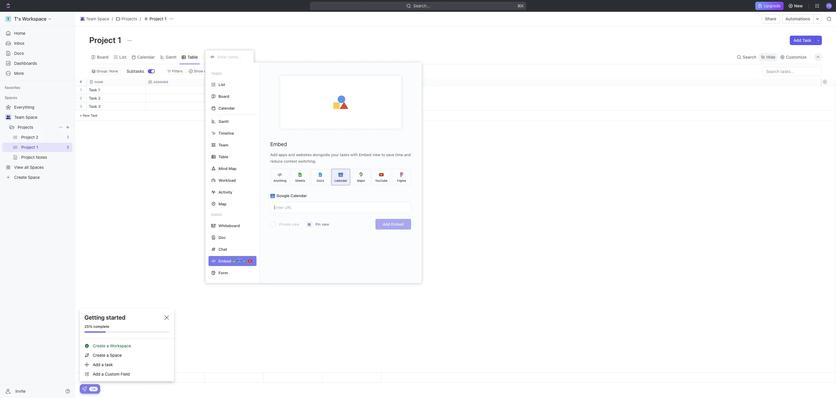 Task type: locate. For each thing, give the bounding box(es) containing it.
1 vertical spatial team space link
[[14, 113, 71, 122]]

gantt
[[166, 54, 177, 59], [219, 119, 229, 124]]

search...
[[413, 3, 430, 8]]

2 inside 1 2 3
[[80, 96, 82, 100]]

user group image
[[6, 116, 10, 119]]

0 vertical spatial embed
[[270, 141, 287, 147]]

new
[[795, 3, 803, 8], [83, 113, 90, 117]]

context
[[284, 159, 297, 164]]

view left save
[[373, 152, 381, 157]]

2 vertical spatial task
[[91, 113, 98, 117]]

2 for ‎task
[[98, 96, 100, 100]]

1 horizontal spatial map
[[229, 166, 237, 171]]

1 horizontal spatial gantt
[[219, 119, 229, 124]]

space
[[97, 16, 109, 21], [26, 115, 37, 120], [110, 353, 122, 358]]

Enter name... field
[[217, 54, 249, 60]]

team space inside the sidebar navigation
[[14, 115, 37, 120]]

1 vertical spatial team space
[[14, 115, 37, 120]]

0 horizontal spatial project
[[89, 35, 116, 45]]

list up subtasks button at the left top of page
[[119, 54, 126, 59]]

press space to select this row. row containing ‎task 1
[[87, 86, 382, 95]]

add
[[794, 38, 802, 43], [270, 152, 278, 157], [383, 222, 390, 227], [93, 362, 100, 367], [93, 372, 100, 377]]

pages
[[211, 213, 222, 217]]

1 vertical spatial map
[[219, 201, 227, 206]]

⌘k
[[518, 3, 524, 8]]

new inside grid
[[83, 113, 90, 117]]

custom
[[105, 372, 120, 377]]

maps
[[357, 179, 365, 182]]

0 horizontal spatial projects link
[[18, 123, 56, 132]]

projects link
[[114, 15, 139, 22], [18, 123, 56, 132]]

websites
[[296, 152, 312, 157]]

0 vertical spatial docs
[[14, 51, 24, 56]]

0 vertical spatial to do cell
[[205, 86, 264, 94]]

0 horizontal spatial table
[[188, 54, 198, 59]]

1 vertical spatial projects link
[[18, 123, 56, 132]]

a up create a space
[[107, 343, 109, 348]]

0 horizontal spatial team space
[[14, 115, 37, 120]]

add for add a custom field
[[93, 372, 100, 377]]

row
[[87, 78, 382, 86]]

tree
[[2, 103, 72, 182]]

2 create from the top
[[93, 353, 105, 358]]

add a task
[[93, 362, 113, 367]]

0 horizontal spatial view
[[292, 222, 299, 227]]

list
[[119, 54, 126, 59], [219, 82, 225, 87]]

0 horizontal spatial docs
[[14, 51, 24, 56]]

task
[[803, 38, 812, 43], [89, 104, 97, 109], [91, 113, 98, 117]]

1 vertical spatial gantt
[[219, 119, 229, 124]]

0 vertical spatial team
[[86, 16, 96, 21]]

‎task down the ‎task 1
[[89, 96, 97, 100]]

1 vertical spatial to do cell
[[205, 94, 264, 102]]

0 horizontal spatial /
[[112, 16, 113, 21]]

mind
[[219, 166, 228, 171]]

1 horizontal spatial 2
[[98, 96, 100, 100]]

team down the 'timeline'
[[219, 142, 228, 147]]

invite
[[15, 388, 26, 394]]

list down tasks on the left top of the page
[[219, 82, 225, 87]]

1 horizontal spatial and
[[404, 152, 411, 157]]

private
[[279, 222, 291, 227]]

create
[[93, 343, 105, 348], [93, 353, 105, 358]]

view right pin
[[322, 222, 329, 227]]

tree containing team space
[[2, 103, 72, 182]]

team space
[[86, 16, 109, 21], [14, 115, 37, 120]]

1 do from the top
[[214, 88, 219, 92]]

1 to do from the top
[[208, 88, 219, 92]]

board
[[97, 54, 108, 59], [219, 94, 229, 99]]

1 vertical spatial ‎task
[[89, 96, 97, 100]]

1 create from the top
[[93, 343, 105, 348]]

dashboards
[[14, 61, 37, 66]]

press space to select this row. row containing 3
[[75, 102, 87, 110]]

row group
[[75, 86, 87, 121], [87, 86, 382, 121], [821, 86, 836, 121], [821, 373, 836, 382]]

map right the mind
[[229, 166, 237, 171]]

1
[[165, 16, 166, 21], [118, 35, 121, 45], [98, 88, 100, 92], [80, 88, 82, 92]]

add for add embed
[[383, 222, 390, 227]]

2 horizontal spatial team
[[219, 142, 228, 147]]

press space to select this row. row
[[75, 86, 87, 94], [87, 86, 382, 95], [75, 94, 87, 102], [87, 94, 382, 103], [75, 102, 87, 110], [87, 102, 382, 111], [87, 373, 382, 383]]

1 vertical spatial projects
[[18, 125, 33, 130]]

3 to do from the top
[[208, 105, 219, 108]]

1 horizontal spatial space
[[97, 16, 109, 21]]

timeline
[[219, 131, 234, 135]]

do
[[214, 88, 219, 92], [214, 96, 219, 100], [214, 105, 219, 108]]

automations
[[786, 16, 811, 21]]

task 3
[[89, 104, 101, 109]]

new inside button
[[795, 3, 803, 8]]

1 to do cell from the top
[[205, 86, 264, 94]]

table up the mind
[[219, 154, 228, 159]]

search button
[[735, 53, 758, 61]]

project 1
[[150, 16, 166, 21], [89, 35, 123, 45]]

0 vertical spatial space
[[97, 16, 109, 21]]

create for create a workspace
[[93, 343, 105, 348]]

1 horizontal spatial docs
[[317, 179, 324, 182]]

1 vertical spatial to do
[[208, 96, 219, 100]]

activity
[[219, 190, 232, 194]]

1 horizontal spatial /
[[140, 16, 141, 21]]

map down activity
[[219, 201, 227, 206]]

a
[[107, 343, 109, 348], [107, 353, 109, 358], [102, 362, 104, 367], [102, 372, 104, 377]]

1 horizontal spatial team space
[[86, 16, 109, 21]]

create for create a space
[[93, 353, 105, 358]]

2 ‎task from the top
[[89, 96, 97, 100]]

task up customize
[[803, 38, 812, 43]]

0 horizontal spatial new
[[83, 113, 90, 117]]

a up task
[[107, 353, 109, 358]]

team space right user group image
[[14, 115, 37, 120]]

docs right sheets
[[317, 179, 324, 182]]

2 left "‎task 2"
[[80, 96, 82, 100]]

‎task
[[89, 88, 97, 92], [89, 96, 97, 100]]

team right user group icon
[[86, 16, 96, 21]]

2 vertical spatial to do
[[208, 105, 219, 108]]

pin
[[316, 222, 321, 227]]

0 horizontal spatial and
[[288, 152, 295, 157]]

create up create a space
[[93, 343, 105, 348]]

0 vertical spatial new
[[795, 3, 803, 8]]

1 horizontal spatial project
[[150, 16, 163, 21]]

3 inside press space to select this row. row
[[98, 104, 101, 109]]

0 horizontal spatial projects
[[18, 125, 33, 130]]

2 horizontal spatial view
[[373, 152, 381, 157]]

1 horizontal spatial project 1
[[150, 16, 166, 21]]

team space right user group icon
[[86, 16, 109, 21]]

/
[[112, 16, 113, 21], [140, 16, 141, 21]]

0 horizontal spatial list
[[119, 54, 126, 59]]

and
[[288, 152, 295, 157], [404, 152, 411, 157]]

new task
[[83, 113, 98, 117]]

0 horizontal spatial map
[[219, 201, 227, 206]]

1 horizontal spatial new
[[795, 3, 803, 8]]

0 horizontal spatial 2
[[80, 96, 82, 100]]

team
[[86, 16, 96, 21], [14, 115, 24, 120], [219, 142, 228, 147]]

map
[[229, 166, 237, 171], [219, 201, 227, 206]]

0 vertical spatial ‎task
[[89, 88, 97, 92]]

1 ‎task from the top
[[89, 88, 97, 92]]

1 horizontal spatial team
[[86, 16, 96, 21]]

0 vertical spatial list
[[119, 54, 126, 59]]

0 vertical spatial map
[[229, 166, 237, 171]]

0 horizontal spatial gantt
[[166, 54, 177, 59]]

2 and from the left
[[404, 152, 411, 157]]

0 horizontal spatial team
[[14, 115, 24, 120]]

task inside button
[[803, 38, 812, 43]]

tasks
[[340, 152, 350, 157]]

task down "‎task 2"
[[89, 104, 97, 109]]

space right user group icon
[[97, 16, 109, 21]]

1 horizontal spatial projects
[[122, 16, 137, 21]]

table up show
[[188, 54, 198, 59]]

0 vertical spatial gantt
[[166, 54, 177, 59]]

1 vertical spatial team
[[14, 115, 24, 120]]

to do for ‎task 1
[[208, 88, 219, 92]]

switching.
[[298, 159, 316, 164]]

0 vertical spatial board
[[97, 54, 108, 59]]

docs link
[[2, 49, 72, 58]]

2 do from the top
[[214, 96, 219, 100]]

2 vertical spatial embed
[[391, 222, 404, 227]]

new up automations at the right top of the page
[[795, 3, 803, 8]]

new for new task
[[83, 113, 90, 117]]

alongside
[[313, 152, 330, 157]]

1 horizontal spatial list
[[219, 82, 225, 87]]

1 horizontal spatial embed
[[359, 152, 371, 157]]

‎task 2
[[89, 96, 100, 100]]

1 vertical spatial board
[[219, 94, 229, 99]]

upgrade
[[764, 3, 781, 8]]

0 horizontal spatial space
[[26, 115, 37, 120]]

press space to select this row. row containing task 3
[[87, 102, 382, 111]]

2 vertical spatial to do cell
[[205, 102, 264, 110]]

home
[[14, 31, 25, 36]]

calendar
[[137, 54, 155, 59], [219, 106, 235, 110], [334, 179, 347, 182], [291, 193, 307, 198]]

board left list link
[[97, 54, 108, 59]]

grid
[[75, 78, 837, 383]]

and right time
[[404, 152, 411, 157]]

to do cell
[[205, 86, 264, 94], [205, 94, 264, 102], [205, 102, 264, 110]]

0 vertical spatial table
[[188, 54, 198, 59]]

add task button
[[790, 36, 815, 45]]

2 up task 3 in the left of the page
[[98, 96, 100, 100]]

view inside "add apps and websites alongside your tasks with embed view to save time and reduce context switching."
[[373, 152, 381, 157]]

team right user group image
[[14, 115, 24, 120]]

subtasks button
[[124, 67, 148, 76]]

embed inside "add apps and websites alongside your tasks with embed view to save time and reduce context switching."
[[359, 152, 371, 157]]

favorites
[[5, 85, 20, 90]]

2 horizontal spatial space
[[110, 353, 122, 358]]

task down task 3 in the left of the page
[[91, 113, 98, 117]]

‎task up "‎task 2"
[[89, 88, 97, 92]]

add inside "add apps and websites alongside your tasks with embed view to save time and reduce context switching."
[[270, 152, 278, 157]]

workload
[[219, 178, 236, 183]]

2 vertical spatial team
[[219, 142, 228, 147]]

2 to do cell from the top
[[205, 94, 264, 102]]

gantt up the 'timeline'
[[219, 119, 229, 124]]

create up add a task
[[93, 353, 105, 358]]

a left task
[[102, 362, 104, 367]]

0 horizontal spatial project 1
[[89, 35, 123, 45]]

3 left task 3 in the left of the page
[[80, 104, 82, 108]]

new down task 3 in the left of the page
[[83, 113, 90, 117]]

3 do from the top
[[214, 105, 219, 108]]

space right user group image
[[26, 115, 37, 120]]

board down tasks on the left top of the page
[[219, 94, 229, 99]]

show closed
[[194, 69, 216, 73]]

inbox link
[[2, 39, 72, 48]]

0 vertical spatial do
[[214, 88, 219, 92]]

spaces
[[5, 95, 17, 100]]

google calendar
[[277, 193, 307, 198]]

user group image
[[81, 17, 84, 20]]

inbox
[[14, 41, 24, 46]]

1 vertical spatial space
[[26, 115, 37, 120]]

3
[[98, 104, 101, 109], [80, 104, 82, 108]]

table
[[188, 54, 198, 59], [219, 154, 228, 159]]

view
[[213, 54, 222, 59]]

embed
[[270, 141, 287, 147], [359, 152, 371, 157], [391, 222, 404, 227]]

calendar up subtasks button at the left top of page
[[137, 54, 155, 59]]

to do for ‎task 2
[[208, 96, 219, 100]]

1 vertical spatial do
[[214, 96, 219, 100]]

‎task 1
[[89, 88, 100, 92]]

1 vertical spatial embed
[[359, 152, 371, 157]]

to do
[[208, 88, 219, 92], [208, 96, 219, 100], [208, 105, 219, 108]]

a down add a task
[[102, 372, 104, 377]]

to
[[208, 88, 213, 92], [208, 96, 213, 100], [208, 105, 213, 108], [382, 152, 385, 157]]

1 vertical spatial docs
[[317, 179, 324, 182]]

space down the create a workspace
[[110, 353, 122, 358]]

2 vertical spatial do
[[214, 105, 219, 108]]

project
[[150, 16, 163, 21], [89, 35, 116, 45]]

2 horizontal spatial embed
[[391, 222, 404, 227]]

grid containing ‎task 1
[[75, 78, 837, 383]]

press space to select this row. row containing 1
[[75, 86, 87, 94]]

new for new
[[795, 3, 803, 8]]

docs down inbox
[[14, 51, 24, 56]]

2
[[98, 96, 100, 100], [80, 96, 82, 100]]

1 horizontal spatial team space link
[[79, 15, 111, 22]]

0 horizontal spatial team space link
[[14, 113, 71, 122]]

1 horizontal spatial board
[[219, 94, 229, 99]]

0 vertical spatial create
[[93, 343, 105, 348]]

1 horizontal spatial view
[[322, 222, 329, 227]]

0 vertical spatial project
[[150, 16, 163, 21]]

1 horizontal spatial projects link
[[114, 15, 139, 22]]

1/4
[[91, 387, 96, 391]]

cell
[[146, 86, 205, 94], [264, 86, 323, 94], [146, 94, 205, 102], [264, 94, 323, 102], [146, 102, 205, 110], [264, 102, 323, 110]]

0 vertical spatial to do
[[208, 88, 219, 92]]

whiteboard
[[219, 223, 240, 228]]

1 vertical spatial new
[[83, 113, 90, 117]]

1 horizontal spatial 3
[[98, 104, 101, 109]]

projects inside the sidebar navigation
[[18, 125, 33, 130]]

view right private at the left
[[292, 222, 299, 227]]

1 vertical spatial create
[[93, 353, 105, 358]]

0 vertical spatial task
[[803, 38, 812, 43]]

gantt inside 'link'
[[166, 54, 177, 59]]

1 horizontal spatial table
[[219, 154, 228, 159]]

3 to do cell from the top
[[205, 102, 264, 110]]

a for custom
[[102, 372, 104, 377]]

gantt left table link
[[166, 54, 177, 59]]

table link
[[186, 53, 198, 61]]

space inside the sidebar navigation
[[26, 115, 37, 120]]

2 to do from the top
[[208, 96, 219, 100]]

and up context
[[288, 152, 295, 157]]

sidebar navigation
[[0, 12, 75, 398]]

home link
[[2, 29, 72, 38]]

3 down "‎task 2"
[[98, 104, 101, 109]]

add apps and websites alongside your tasks with embed view to save time and reduce context switching.
[[270, 152, 411, 164]]



Task type: vqa. For each thing, say whether or not it's contained in the screenshot.
second Copy from left
no



Task type: describe. For each thing, give the bounding box(es) containing it.
subtasks
[[127, 69, 144, 74]]

add for add a task
[[93, 362, 100, 367]]

1 vertical spatial table
[[219, 154, 228, 159]]

to for ‎task 1
[[208, 88, 213, 92]]

favorites button
[[2, 84, 23, 91]]

1 vertical spatial list
[[219, 82, 225, 87]]

list link
[[118, 53, 126, 61]]

a for space
[[107, 353, 109, 358]]

complete
[[93, 324, 109, 329]]

private view
[[279, 222, 299, 227]]

form
[[219, 270, 228, 275]]

add for add task
[[794, 38, 802, 43]]

apps
[[279, 152, 287, 157]]

1 vertical spatial task
[[89, 104, 97, 109]]

do for 1
[[214, 88, 219, 92]]

‎task for ‎task 1
[[89, 88, 97, 92]]

field
[[121, 372, 130, 377]]

0 vertical spatial projects
[[122, 16, 137, 21]]

sheets
[[295, 179, 305, 182]]

onboarding checklist button image
[[82, 387, 87, 391]]

2 for 1
[[80, 96, 82, 100]]

google
[[277, 193, 290, 198]]

1 / from the left
[[112, 16, 113, 21]]

add embed
[[383, 222, 404, 227]]

1 inside press space to select this row. row
[[98, 88, 100, 92]]

press space to select this row. row containing 2
[[75, 94, 87, 102]]

gantt link
[[165, 53, 177, 61]]

0 vertical spatial projects link
[[114, 15, 139, 22]]

1 vertical spatial project 1
[[89, 35, 123, 45]]

to for task 3
[[208, 105, 213, 108]]

create a space
[[93, 353, 122, 358]]

0 vertical spatial team space
[[86, 16, 109, 21]]

1 inside 1 2 3
[[80, 88, 82, 92]]

Enter URL text field
[[271, 202, 411, 213]]

0 horizontal spatial 3
[[80, 104, 82, 108]]

onboarding checklist button element
[[82, 387, 87, 391]]

view button
[[205, 53, 225, 61]]

a for task
[[102, 362, 104, 367]]

started
[[106, 314, 126, 321]]

getting started
[[85, 314, 126, 321]]

add embed button
[[376, 219, 411, 230]]

to do cell for ‎task 1
[[205, 86, 264, 94]]

Search tasks... text field
[[763, 67, 822, 76]]

create a workspace
[[93, 343, 131, 348]]

automations button
[[783, 14, 814, 23]]

pin view
[[316, 222, 329, 227]]

search
[[743, 54, 757, 59]]

show closed button
[[187, 68, 218, 75]]

calendar link
[[136, 53, 155, 61]]

tree inside the sidebar navigation
[[2, 103, 72, 182]]

new button
[[786, 1, 807, 11]]

‎task for ‎task 2
[[89, 96, 97, 100]]

to do cell for task 3
[[205, 102, 264, 110]]

board link
[[96, 53, 108, 61]]

0 horizontal spatial embed
[[270, 141, 287, 147]]

#
[[80, 80, 82, 84]]

hide
[[767, 54, 776, 59]]

tasks
[[211, 72, 222, 75]]

add a custom field
[[93, 372, 130, 377]]

save
[[386, 152, 394, 157]]

dashboards link
[[2, 59, 72, 68]]

your
[[331, 152, 339, 157]]

time
[[396, 152, 403, 157]]

add task
[[794, 38, 812, 43]]

to for ‎task 2
[[208, 96, 213, 100]]

2 / from the left
[[140, 16, 141, 21]]

press space to select this row. row containing ‎task 2
[[87, 94, 382, 103]]

0 horizontal spatial board
[[97, 54, 108, 59]]

1 vertical spatial project
[[89, 35, 116, 45]]

view for pin view
[[322, 222, 329, 227]]

doc
[[219, 235, 226, 240]]

upgrade link
[[756, 2, 784, 10]]

view button
[[205, 50, 225, 64]]

0 vertical spatial team space link
[[79, 15, 111, 22]]

team inside tree
[[14, 115, 24, 120]]

add for add apps and websites alongside your tasks with embed view to save time and reduce context switching.
[[270, 152, 278, 157]]

with
[[351, 152, 358, 157]]

calendar up the 'timeline'
[[219, 106, 235, 110]]

reduce
[[270, 159, 283, 164]]

row group containing 1 2 3
[[75, 86, 87, 121]]

customize button
[[779, 53, 809, 61]]

chat
[[219, 247, 227, 251]]

view for private view
[[292, 222, 299, 227]]

hide button
[[760, 53, 778, 61]]

embed inside button
[[391, 222, 404, 227]]

share button
[[762, 14, 780, 24]]

to do cell for ‎task 2
[[205, 94, 264, 102]]

do for 2
[[214, 96, 219, 100]]

calendar left maps
[[334, 179, 347, 182]]

row group containing ‎task 1
[[87, 86, 382, 121]]

figma
[[397, 179, 406, 182]]

25%
[[85, 324, 92, 329]]

project 1 link
[[142, 15, 168, 22]]

0 vertical spatial project 1
[[150, 16, 166, 21]]

docs inside the sidebar navigation
[[14, 51, 24, 56]]

getting
[[85, 314, 105, 321]]

do for 3
[[214, 105, 219, 108]]

calendar down sheets
[[291, 193, 307, 198]]

a for workspace
[[107, 343, 109, 348]]

25% complete
[[85, 324, 109, 329]]

mind map
[[219, 166, 237, 171]]

task for new task
[[91, 113, 98, 117]]

to inside "add apps and websites alongside your tasks with embed view to save time and reduce context switching."
[[382, 152, 385, 157]]

closed
[[204, 69, 216, 73]]

team space link inside the sidebar navigation
[[14, 113, 71, 122]]

youtube
[[375, 179, 388, 182]]

1 2 3
[[80, 88, 82, 108]]

workspace
[[110, 343, 131, 348]]

task
[[105, 362, 113, 367]]

task for add task
[[803, 38, 812, 43]]

anything
[[274, 179, 287, 182]]

to do for task 3
[[208, 105, 219, 108]]

customize
[[786, 54, 807, 59]]

close image
[[165, 316, 169, 320]]

1 and from the left
[[288, 152, 295, 157]]

table inside table link
[[188, 54, 198, 59]]

share
[[766, 16, 777, 21]]

show
[[194, 69, 203, 73]]

2 vertical spatial space
[[110, 353, 122, 358]]



